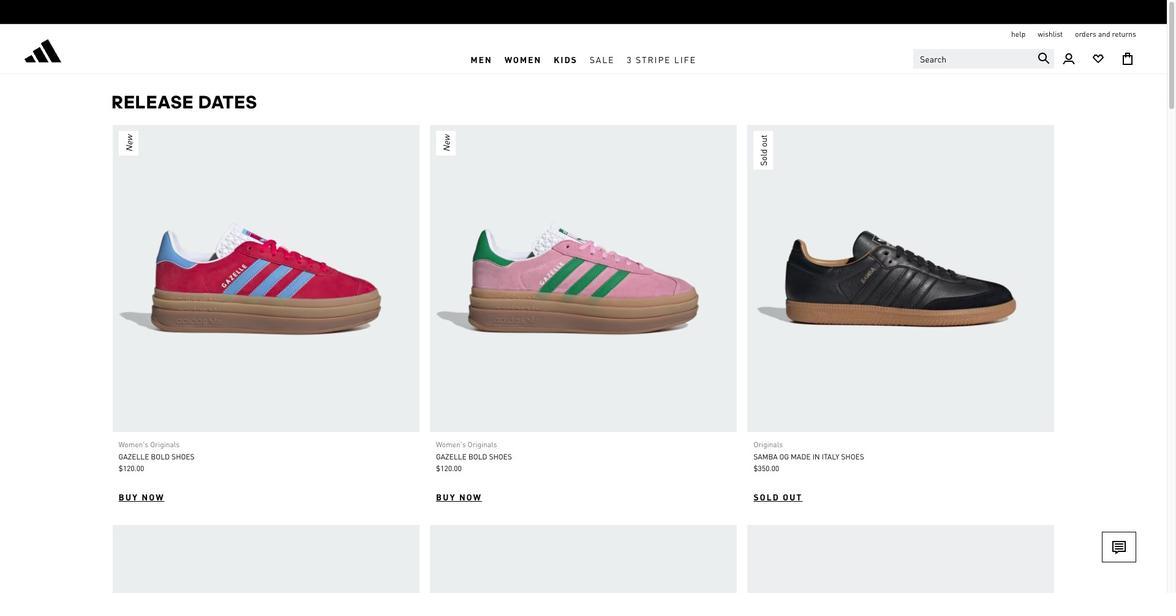 Task type: vqa. For each thing, say whether or not it's contained in the screenshot.


Task type: locate. For each thing, give the bounding box(es) containing it.
sale link
[[584, 45, 621, 74]]

buy now link
[[119, 491, 165, 503], [436, 491, 482, 503]]

new link
[[112, 125, 420, 432], [430, 125, 737, 432]]

buy now link for first new link
[[119, 491, 165, 503]]

out
[[758, 135, 769, 147], [783, 492, 803, 503]]

2 horizontal spatial originals
[[754, 440, 783, 449]]

samba
[[754, 452, 778, 462]]

2 gazelle from the left
[[436, 452, 467, 462]]

help
[[1012, 29, 1026, 39]]

crazy iiinfinity shoes image
[[430, 525, 737, 593]]

1 horizontal spatial new link
[[430, 125, 737, 432]]

1 horizontal spatial out
[[783, 492, 803, 503]]

returns
[[1113, 29, 1137, 39]]

0 horizontal spatial out
[[758, 135, 769, 147]]

1 gazelle from the left
[[119, 452, 149, 462]]

wishlist link
[[1038, 29, 1063, 39]]

1 new link from the left
[[112, 125, 420, 432]]

new
[[123, 135, 134, 152], [441, 135, 452, 152]]

2 buy now link from the left
[[436, 491, 482, 503]]

kids link
[[548, 45, 584, 74]]

life
[[675, 54, 697, 65]]

1 horizontal spatial now
[[459, 492, 482, 503]]

0 horizontal spatial gazelle bold shoes image
[[112, 125, 420, 432]]

0 horizontal spatial buy
[[119, 492, 139, 503]]

women link
[[499, 45, 548, 74]]

0 horizontal spatial gazelle
[[119, 452, 149, 462]]

1 women's from the left
[[119, 440, 148, 449]]

release
[[112, 91, 194, 113]]

release dates
[[112, 91, 258, 113]]

3 originals from the left
[[754, 440, 783, 449]]

originals samba og made in italy shoes $350.00
[[754, 440, 865, 473]]

0 horizontal spatial women's
[[119, 440, 148, 449]]

bold
[[151, 452, 170, 462], [469, 452, 487, 462]]

0 horizontal spatial bold
[[151, 452, 170, 462]]

sold out inside "link"
[[758, 135, 769, 166]]

1 gazelle bold shoes image from the left
[[112, 125, 420, 432]]

0 horizontal spatial new link
[[112, 125, 420, 432]]

0 horizontal spatial shoes
[[172, 452, 195, 462]]

men
[[471, 54, 493, 65]]

$120.00
[[119, 464, 144, 473], [436, 464, 462, 473]]

0 horizontal spatial now
[[142, 492, 165, 503]]

dates
[[199, 91, 258, 113]]

shoes
[[172, 452, 195, 462], [489, 452, 512, 462], [842, 452, 865, 462]]

buy
[[119, 492, 139, 503], [436, 492, 456, 503]]

1 horizontal spatial women's originals gazelle bold shoes $120.00
[[436, 440, 512, 473]]

buy now
[[119, 492, 165, 503], [436, 492, 482, 503]]

0 horizontal spatial $120.00
[[119, 464, 144, 473]]

1 now from the left
[[142, 492, 165, 503]]

women's originals gazelle bold shoes $120.00 for gazelle bold shoes image related to first new link from the right
[[436, 440, 512, 473]]

3 stripe life
[[627, 54, 697, 65]]

3 stripe life link
[[621, 45, 703, 74]]

help link
[[1012, 29, 1026, 39]]

1 buy from the left
[[119, 492, 139, 503]]

1 horizontal spatial new
[[441, 135, 452, 152]]

2 buy from the left
[[436, 492, 456, 503]]

0 horizontal spatial women's originals gazelle bold shoes $120.00
[[119, 440, 195, 473]]

gazelle
[[119, 452, 149, 462], [436, 452, 467, 462]]

0 vertical spatial sold out
[[758, 135, 769, 166]]

1 horizontal spatial bold
[[469, 452, 487, 462]]

sold
[[758, 149, 769, 166], [754, 492, 780, 503]]

2 bold from the left
[[469, 452, 487, 462]]

0 horizontal spatial originals
[[150, 440, 180, 449]]

1 horizontal spatial buy now
[[436, 492, 482, 503]]

1 horizontal spatial originals
[[468, 440, 497, 449]]

now
[[142, 492, 165, 503], [459, 492, 482, 503]]

originals
[[150, 440, 180, 449], [468, 440, 497, 449], [754, 440, 783, 449]]

2 new link from the left
[[430, 125, 737, 432]]

buy now link for first new link from the right
[[436, 491, 482, 503]]

2 gazelle bold shoes image from the left
[[430, 125, 737, 432]]

2 shoes from the left
[[489, 452, 512, 462]]

1 horizontal spatial $120.00
[[436, 464, 462, 473]]

0 horizontal spatial buy now link
[[119, 491, 165, 503]]

3 shoes from the left
[[842, 452, 865, 462]]

1 horizontal spatial buy
[[436, 492, 456, 503]]

1 buy now link from the left
[[119, 491, 165, 503]]

1 vertical spatial out
[[783, 492, 803, 503]]

3
[[627, 54, 633, 65]]

gazelle bold shoes image
[[112, 125, 420, 432], [430, 125, 737, 432]]

2 originals from the left
[[468, 440, 497, 449]]

1 horizontal spatial gazelle bold shoes image
[[430, 125, 737, 432]]

0 horizontal spatial new
[[123, 135, 134, 152]]

women's
[[119, 440, 148, 449], [436, 440, 466, 449]]

1 bold from the left
[[151, 452, 170, 462]]

orders and returns link
[[1076, 29, 1137, 39]]

1 horizontal spatial women's
[[436, 440, 466, 449]]

italy
[[822, 452, 840, 462]]

wishlist
[[1038, 29, 1063, 39]]

2 women's from the left
[[436, 440, 466, 449]]

sold out link
[[748, 125, 1055, 432], [754, 491, 803, 503]]

0 horizontal spatial buy now
[[119, 492, 165, 503]]

1 horizontal spatial shoes
[[489, 452, 512, 462]]

buy for buy now 'link' for first new link from the right
[[436, 492, 456, 503]]

1 $120.00 from the left
[[119, 464, 144, 473]]

orders
[[1076, 29, 1097, 39]]

1 horizontal spatial buy now link
[[436, 491, 482, 503]]

sold out
[[758, 135, 769, 166], [754, 492, 803, 503]]

2 women's originals gazelle bold shoes $120.00 from the left
[[436, 440, 512, 473]]

$350.00
[[754, 464, 780, 473]]

2 horizontal spatial shoes
[[842, 452, 865, 462]]

1 women's originals gazelle bold shoes $120.00 from the left
[[119, 440, 195, 473]]

women's originals gazelle bold shoes $120.00
[[119, 440, 195, 473], [436, 440, 512, 473]]

samba og made in italy shoes image
[[748, 125, 1055, 432]]

1 horizontal spatial gazelle
[[436, 452, 467, 462]]

0 vertical spatial out
[[758, 135, 769, 147]]



Task type: describe. For each thing, give the bounding box(es) containing it.
Search field
[[914, 49, 1055, 69]]

1 originals from the left
[[150, 440, 180, 449]]

og
[[780, 452, 789, 462]]

adilette 22 slides image
[[112, 525, 420, 593]]

women
[[505, 54, 542, 65]]

forum low classic shoes image
[[748, 525, 1055, 593]]

women's originals gazelle bold shoes $120.00 for gazelle bold shoes image corresponding to first new link
[[119, 440, 195, 473]]

men link
[[465, 45, 499, 74]]

0 vertical spatial sold out link
[[748, 125, 1055, 432]]

bold for buy now 'link' corresponding to first new link
[[151, 452, 170, 462]]

in
[[813, 452, 820, 462]]

1 vertical spatial sold out link
[[754, 491, 803, 503]]

0 vertical spatial sold
[[758, 149, 769, 166]]

and
[[1099, 29, 1111, 39]]

1 buy now from the left
[[119, 492, 165, 503]]

bold for buy now 'link' for first new link from the right
[[469, 452, 487, 462]]

sale
[[590, 54, 615, 65]]

buy for buy now 'link' corresponding to first new link
[[119, 492, 139, 503]]

1 vertical spatial sold out
[[754, 492, 803, 503]]

gazelle bold shoes image for first new link from the right
[[430, 125, 737, 432]]

1 new from the left
[[123, 135, 134, 152]]

2 buy now from the left
[[436, 492, 482, 503]]

orders and returns
[[1076, 29, 1137, 39]]

originals inside originals samba og made in italy shoes $350.00
[[754, 440, 783, 449]]

main navigation element
[[279, 45, 888, 74]]

1 vertical spatial sold
[[754, 492, 780, 503]]

kids
[[554, 54, 578, 65]]

made
[[791, 452, 811, 462]]

gazelle bold shoes image for first new link
[[112, 125, 420, 432]]

stripe
[[636, 54, 671, 65]]

2 $120.00 from the left
[[436, 464, 462, 473]]

1 shoes from the left
[[172, 452, 195, 462]]

shoes inside originals samba og made in italy shoes $350.00
[[842, 452, 865, 462]]

2 now from the left
[[459, 492, 482, 503]]

2 new from the left
[[441, 135, 452, 152]]



